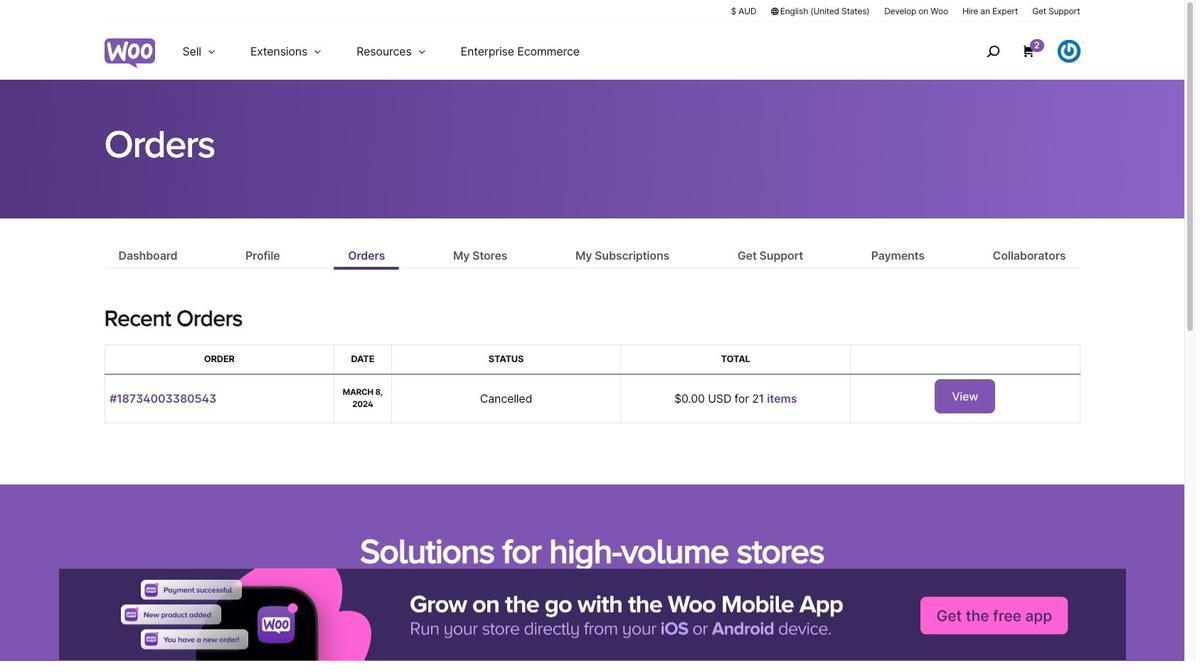 Task type: describe. For each thing, give the bounding box(es) containing it.
open account menu image
[[1058, 40, 1081, 63]]

service navigation menu element
[[956, 28, 1081, 74]]

search image
[[982, 40, 1005, 63]]



Task type: vqa. For each thing, say whether or not it's contained in the screenshot.
Search icon
yes



